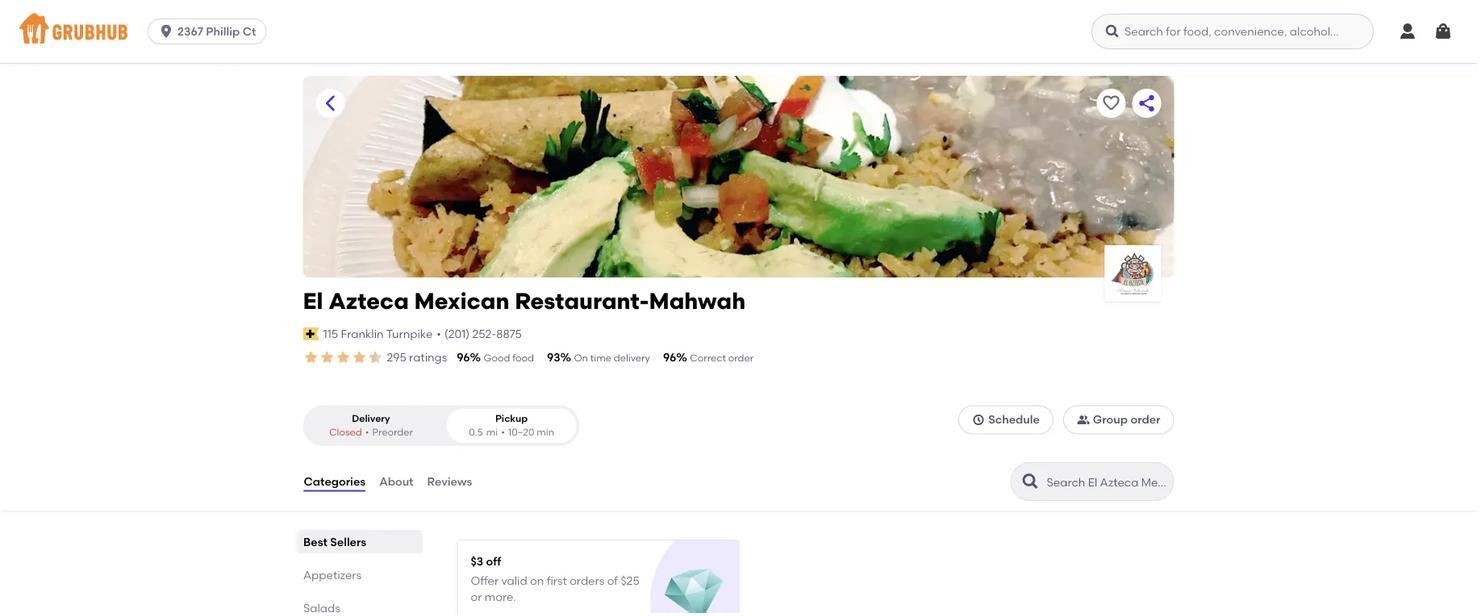 Task type: vqa. For each thing, say whether or not it's contained in the screenshot.
the Egg Noodle
no



Task type: locate. For each thing, give the bounding box(es) containing it.
0 horizontal spatial •
[[365, 426, 369, 438]]

1 96 from the left
[[457, 350, 470, 364]]

$25
[[621, 574, 640, 587]]

1 horizontal spatial order
[[1130, 413, 1160, 426]]

turnpike
[[386, 327, 433, 341]]

order
[[728, 352, 754, 364], [1130, 413, 1160, 426]]

star icon image
[[303, 349, 319, 365], [319, 349, 335, 365], [335, 349, 351, 365], [351, 349, 367, 365], [367, 349, 384, 365], [367, 349, 384, 365]]

252-
[[472, 327, 496, 341]]

2 horizontal spatial •
[[501, 426, 505, 438]]

295
[[387, 350, 406, 364]]

mexican
[[414, 288, 509, 315]]

pickup 0.5 mi • 10–20 min
[[469, 412, 554, 438]]

1 horizontal spatial 96
[[663, 350, 676, 364]]

• left (201)
[[437, 327, 441, 341]]

0 horizontal spatial order
[[728, 352, 754, 364]]

96 right delivery
[[663, 350, 676, 364]]

valid
[[501, 574, 527, 587]]

8875
[[496, 327, 522, 341]]

96 for correct order
[[663, 350, 676, 364]]

• (201) 252-8875
[[437, 327, 522, 341]]

svg image
[[1398, 22, 1417, 41], [1433, 22, 1453, 41], [158, 23, 174, 40], [972, 413, 985, 426]]

2367
[[178, 25, 203, 38]]

$3 off offer valid on first orders of $25 or more.
[[471, 554, 640, 604]]

restaurant-
[[515, 288, 649, 315]]

2367 phillip ct
[[178, 25, 256, 38]]

good food
[[484, 352, 534, 364]]

search icon image
[[1021, 472, 1040, 491]]

about button
[[378, 453, 414, 511]]

food
[[512, 352, 534, 364]]

295 ratings
[[387, 350, 447, 364]]

order inside button
[[1130, 413, 1160, 426]]

mahwah
[[649, 288, 746, 315]]

more.
[[485, 590, 516, 604]]

or
[[471, 590, 482, 604]]

best
[[303, 535, 327, 549]]

•
[[437, 327, 441, 341], [365, 426, 369, 438], [501, 426, 505, 438]]

96 down (201)
[[457, 350, 470, 364]]

azteca
[[328, 288, 409, 315]]

(201)
[[444, 327, 470, 341]]

1 vertical spatial order
[[1130, 413, 1160, 426]]

caret left icon image
[[321, 94, 340, 113]]

96 for good food
[[457, 350, 470, 364]]

orders
[[570, 574, 604, 587]]

on
[[574, 352, 588, 364]]

group order button
[[1063, 405, 1174, 434]]

115 franklin turnpike button
[[322, 325, 433, 343]]

schedule button
[[958, 405, 1053, 434]]

good
[[484, 352, 510, 364]]

option group
[[303, 405, 580, 446]]

tab
[[303, 599, 416, 613]]

reviews
[[427, 475, 472, 488]]

save this restaurant button
[[1097, 89, 1126, 118]]

ct
[[243, 25, 256, 38]]

preorder
[[372, 426, 413, 438]]

$3
[[471, 554, 483, 568]]

svg image inside the '2367 phillip ct' 'button'
[[158, 23, 174, 40]]

1 horizontal spatial •
[[437, 327, 441, 341]]

pickup
[[495, 412, 528, 424]]

2 96 from the left
[[663, 350, 676, 364]]

franklin
[[341, 327, 384, 341]]

categories button
[[303, 453, 366, 511]]

first
[[547, 574, 567, 587]]

0 vertical spatial order
[[728, 352, 754, 364]]

correct
[[690, 352, 726, 364]]

delivery closed • preorder
[[329, 412, 413, 438]]

93
[[547, 350, 560, 364]]

min
[[537, 426, 554, 438]]

people icon image
[[1077, 413, 1090, 426]]

order right group
[[1130, 413, 1160, 426]]

• right mi
[[501, 426, 505, 438]]

order right correct on the bottom of the page
[[728, 352, 754, 364]]

on time delivery
[[574, 352, 650, 364]]

96
[[457, 350, 470, 364], [663, 350, 676, 364]]

• down "delivery"
[[365, 426, 369, 438]]

0 horizontal spatial 96
[[457, 350, 470, 364]]



Task type: describe. For each thing, give the bounding box(es) containing it.
el azteca mexican restaurant-mahwah
[[303, 288, 746, 315]]

main navigation navigation
[[0, 0, 1477, 63]]

115 franklin turnpike
[[323, 327, 433, 341]]

closed
[[329, 426, 362, 438]]

el azteca mexican restaurant-mahwah logo image
[[1105, 245, 1161, 302]]

Search El Azteca Mexican Restaurant-Mahwah search field
[[1045, 474, 1168, 490]]

offer
[[471, 574, 499, 587]]

svg image
[[1104, 23, 1120, 40]]

about
[[379, 475, 413, 488]]

best sellers tab
[[303, 533, 416, 550]]

order for group order
[[1130, 413, 1160, 426]]

group order
[[1093, 413, 1160, 426]]

svg image inside schedule button
[[972, 413, 985, 426]]

sellers
[[330, 535, 366, 549]]

order for correct order
[[728, 352, 754, 364]]

delivery
[[352, 412, 390, 424]]

• inside pickup 0.5 mi • 10–20 min
[[501, 426, 505, 438]]

• inside delivery closed • preorder
[[365, 426, 369, 438]]

save this restaurant image
[[1102, 94, 1121, 113]]

Search for food, convenience, alcohol... search field
[[1091, 14, 1374, 49]]

of
[[607, 574, 618, 587]]

promo image
[[664, 566, 723, 613]]

el
[[303, 288, 323, 315]]

subscription pass image
[[303, 327, 319, 340]]

categories
[[304, 475, 366, 488]]

115
[[323, 327, 338, 341]]

(201) 252-8875 button
[[444, 326, 522, 342]]

appetizers
[[303, 568, 361, 582]]

off
[[486, 554, 501, 568]]

group
[[1093, 413, 1128, 426]]

reviews button
[[426, 453, 473, 511]]

correct order
[[690, 352, 754, 364]]

mi
[[486, 426, 498, 438]]

0.5
[[469, 426, 483, 438]]

time
[[590, 352, 611, 364]]

share icon image
[[1137, 94, 1156, 113]]

appetizers tab
[[303, 566, 416, 583]]

ratings
[[409, 350, 447, 364]]

delivery
[[614, 352, 650, 364]]

10–20
[[508, 426, 534, 438]]

schedule
[[988, 413, 1040, 426]]

2367 phillip ct button
[[148, 19, 273, 44]]

phillip
[[206, 25, 240, 38]]

option group containing delivery closed • preorder
[[303, 405, 580, 446]]

on
[[530, 574, 544, 587]]

best sellers
[[303, 535, 366, 549]]



